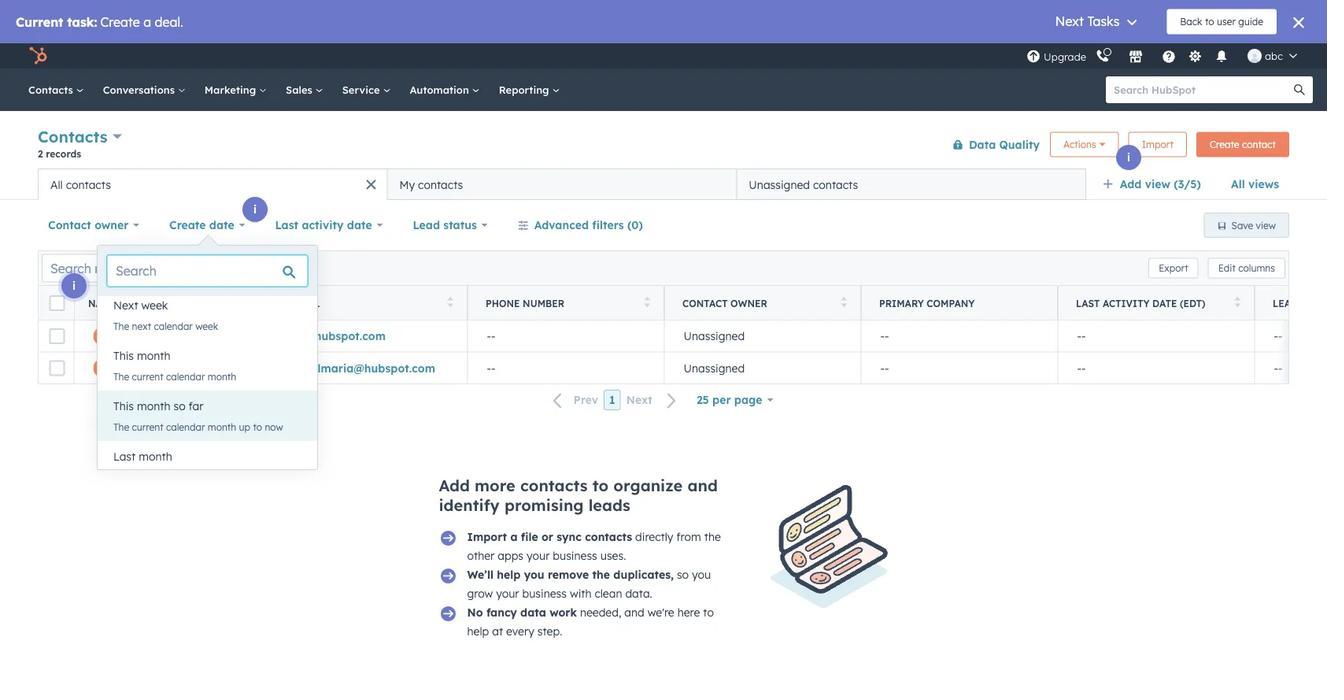 Task type: describe. For each thing, give the bounding box(es) containing it.
filters
[[592, 218, 624, 232]]

contact inside popup button
[[48, 218, 91, 232]]

1 vertical spatial the
[[593, 568, 610, 582]]

and inside needed, and we're here to help at every step.
[[625, 606, 645, 619]]

from
[[677, 530, 701, 544]]

(edt)
[[1180, 297, 1206, 309]]

press to sort. image for contact owner
[[841, 296, 847, 307]]

so inside this month so far the current calendar month up to now
[[174, 399, 186, 413]]

abc
[[1265, 49, 1283, 62]]

create date
[[169, 218, 234, 232]]

the for next
[[113, 320, 129, 332]]

to inside add more contacts to organize and identify promising leads
[[593, 476, 609, 495]]

conversations
[[103, 83, 178, 96]]

create for create contact
[[1210, 139, 1240, 150]]

file
[[521, 530, 538, 544]]

2 horizontal spatial i button
[[1117, 145, 1142, 170]]

views
[[1249, 177, 1280, 191]]

now
[[265, 421, 283, 433]]

we'll help you remove the duplicates,
[[467, 568, 674, 582]]

organize
[[614, 476, 683, 495]]

edit
[[1219, 262, 1236, 274]]

prev
[[574, 393, 599, 407]]

notifications button
[[1209, 43, 1235, 69]]

next for next
[[627, 393, 653, 407]]

help inside needed, and we're here to help at every step.
[[467, 624, 489, 638]]

1 horizontal spatial i button
[[243, 197, 268, 222]]

data
[[521, 606, 546, 619]]

so inside so you grow your business with clean data.
[[677, 568, 689, 582]]

add for add more contacts to organize and identify promising leads
[[439, 476, 470, 495]]

you inside so you grow your business with clean data.
[[692, 568, 711, 582]]

apps
[[498, 549, 524, 563]]

press to sort. element for phone number
[[644, 296, 650, 310]]

duplicates,
[[614, 568, 674, 582]]

all for all views
[[1231, 177, 1245, 191]]

month up this month so far button
[[208, 370, 236, 382]]

data quality
[[969, 137, 1040, 151]]

view for add
[[1145, 177, 1171, 191]]

menu containing abc
[[1025, 43, 1309, 69]]

calendar for next week
[[154, 320, 193, 332]]

my contacts button
[[387, 169, 737, 200]]

contacts banner
[[38, 124, 1290, 169]]

directly
[[636, 530, 674, 544]]

unassigned for bh@hubspot.com
[[684, 329, 745, 343]]

the inside this month so far the current calendar month up to now
[[113, 421, 129, 433]]

contact
[[1242, 139, 1276, 150]]

work
[[550, 606, 577, 619]]

reporting link
[[490, 69, 570, 111]]

last activity date (edt)
[[1076, 297, 1206, 309]]

unassigned contacts
[[749, 178, 858, 191]]

unassigned button for bh@hubspot.com
[[665, 320, 861, 352]]

this month so far button
[[98, 391, 317, 422]]

help image
[[1162, 50, 1176, 65]]

bh@hubspot.com button
[[271, 320, 468, 352]]

add for add view (3/5)
[[1120, 177, 1142, 191]]

last for last activity date (edt)
[[1076, 297, 1100, 309]]

business inside directly from the other apps your business uses.
[[553, 549, 597, 563]]

0 vertical spatial week
[[141, 298, 168, 312]]

reporting
[[499, 83, 552, 96]]

marketplaces image
[[1129, 50, 1143, 65]]

0 vertical spatial help
[[497, 568, 521, 582]]

sales
[[286, 83, 315, 96]]

month left the up on the bottom left
[[208, 421, 236, 433]]

last for last activity date
[[275, 218, 299, 232]]

contacts for all contacts
[[66, 178, 111, 191]]

press to sort. element for last activity date (edt)
[[1235, 296, 1241, 310]]

data
[[969, 137, 996, 151]]

company
[[927, 297, 975, 309]]

lead status button
[[403, 209, 498, 241]]

contacts inside add more contacts to organize and identify promising leads
[[520, 476, 588, 495]]

Search name, phone, email addresses, or company search field
[[42, 254, 228, 282]]

last activity date button
[[265, 209, 393, 241]]

Search search field
[[107, 255, 308, 287]]

all for all contacts
[[50, 178, 63, 191]]

0 horizontal spatial i
[[72, 279, 76, 293]]

settings image
[[1189, 50, 1203, 64]]

the for this
[[113, 370, 129, 382]]

with
[[570, 587, 592, 600]]

1 press to sort. element from the left
[[251, 296, 257, 310]]

1 vertical spatial contact owner
[[683, 297, 768, 309]]

unassigned button for emailmaria@hubspot.com
[[665, 352, 861, 383]]

current inside this month so far the current calendar month up to now
[[132, 421, 164, 433]]

or
[[542, 530, 554, 544]]

maria
[[122, 361, 154, 375]]

1 vertical spatial week
[[195, 320, 218, 332]]

press to sort. image for last activity date (edt)
[[1235, 296, 1241, 307]]

number
[[523, 297, 565, 309]]

view for save
[[1256, 219, 1276, 231]]

needed, and we're here to help at every step.
[[467, 606, 714, 638]]

contact owner inside popup button
[[48, 218, 129, 232]]

at
[[492, 624, 503, 638]]

next week the next calendar week
[[113, 298, 218, 332]]

directly from the other apps your business uses.
[[467, 530, 721, 563]]

your inside directly from the other apps your business uses.
[[527, 549, 550, 563]]

automation
[[410, 83, 472, 96]]

advanced filters (0) button
[[508, 209, 653, 241]]

2 vertical spatial i button
[[61, 273, 87, 298]]

your inside so you grow your business with clean data.
[[496, 587, 519, 600]]

search button
[[1287, 76, 1313, 103]]

all views
[[1231, 177, 1280, 191]]

help button
[[1156, 43, 1183, 69]]

upgrade
[[1044, 50, 1087, 63]]

identify
[[439, 495, 500, 515]]

(sample for halligan
[[205, 329, 251, 343]]

1 horizontal spatial contact
[[683, 297, 728, 309]]

phone number
[[486, 297, 565, 309]]

needed,
[[580, 606, 622, 619]]

promising
[[505, 495, 584, 515]]

and inside add more contacts to organize and identify promising leads
[[688, 476, 718, 495]]

brian
[[122, 329, 152, 343]]

hubspot image
[[28, 46, 47, 65]]

page
[[735, 393, 763, 407]]

settings link
[[1186, 48, 1206, 64]]

lead for lead status
[[413, 218, 440, 232]]

create for create date
[[169, 218, 206, 232]]

pagination navigation
[[544, 390, 687, 411]]

service
[[342, 83, 383, 96]]

the inside directly from the other apps your business uses.
[[704, 530, 721, 544]]

brian halligan (sample contact) link
[[122, 329, 301, 343]]

advanced
[[534, 218, 589, 232]]

marketplaces button
[[1120, 43, 1153, 69]]

gary orlando image
[[1248, 49, 1262, 63]]

(3/5)
[[1174, 177, 1202, 191]]

far
[[189, 399, 204, 413]]

advanced filters (0)
[[534, 218, 643, 232]]

status
[[444, 218, 477, 232]]

data quality button
[[942, 129, 1041, 160]]

to inside this month so far the current calendar month up to now
[[253, 421, 262, 433]]



Task type: vqa. For each thing, say whether or not it's contained in the screenshot.


Task type: locate. For each thing, give the bounding box(es) containing it.
1 vertical spatial i button
[[243, 197, 268, 222]]

press to sort. image left 'phone'
[[448, 296, 454, 307]]

last inside button
[[113, 450, 136, 463]]

list box containing next week
[[98, 290, 317, 491]]

month down this month so far the current calendar month up to now
[[139, 450, 172, 463]]

your up fancy at the left bottom of page
[[496, 587, 519, 600]]

view inside button
[[1256, 219, 1276, 231]]

contacts button
[[38, 125, 122, 148]]

view inside popup button
[[1145, 177, 1171, 191]]

the up clean
[[593, 568, 610, 582]]

emailmaria@hubspot.com button
[[271, 352, 468, 383]]

we're
[[648, 606, 675, 619]]

0 vertical spatial contacts
[[28, 83, 76, 96]]

next right 1 button
[[627, 393, 653, 407]]

primary company
[[880, 297, 975, 309]]

0 vertical spatial your
[[527, 549, 550, 563]]

0 horizontal spatial last
[[113, 450, 136, 463]]

press to sort. element
[[251, 296, 257, 310], [448, 296, 454, 310], [644, 296, 650, 310], [841, 296, 847, 310], [1235, 296, 1241, 310]]

0 horizontal spatial create
[[169, 218, 206, 232]]

abc button
[[1239, 43, 1307, 69]]

contacts up records
[[38, 127, 108, 146]]

1 horizontal spatial to
[[593, 476, 609, 495]]

contact) down the email
[[254, 329, 301, 343]]

the right from
[[704, 530, 721, 544]]

(sample for johnson
[[207, 361, 253, 375]]

0 vertical spatial view
[[1145, 177, 1171, 191]]

1 vertical spatial your
[[496, 587, 519, 600]]

i button
[[1117, 145, 1142, 170], [243, 197, 268, 222], [61, 273, 87, 298]]

create date button
[[159, 209, 255, 241]]

0 horizontal spatial your
[[496, 587, 519, 600]]

press to sort. image left the email
[[251, 296, 257, 307]]

0 vertical spatial the
[[704, 530, 721, 544]]

0 horizontal spatial add
[[439, 476, 470, 495]]

contact) for emailmaria@hubspot.com
[[256, 361, 304, 375]]

fancy
[[487, 606, 517, 619]]

0 vertical spatial contact)
[[254, 329, 301, 343]]

2 horizontal spatial i
[[1128, 150, 1131, 164]]

1 horizontal spatial create
[[1210, 139, 1240, 150]]

import
[[1142, 139, 1174, 150], [467, 530, 507, 544]]

help down no
[[467, 624, 489, 638]]

3 press to sort. image from the left
[[1235, 296, 1241, 307]]

1 vertical spatial the
[[113, 370, 129, 382]]

1 vertical spatial last
[[1076, 297, 1100, 309]]

1 vertical spatial import
[[467, 530, 507, 544]]

calendar inside next week the next calendar week
[[154, 320, 193, 332]]

all contacts button
[[38, 169, 387, 200]]

1 horizontal spatial help
[[497, 568, 521, 582]]

activity
[[302, 218, 344, 232]]

0 vertical spatial i
[[1128, 150, 1131, 164]]

0 vertical spatial last
[[275, 218, 299, 232]]

lead statu
[[1273, 297, 1328, 309]]

calendar inside this month the current calendar month
[[166, 370, 205, 382]]

0 vertical spatial so
[[174, 399, 186, 413]]

2 current from the top
[[132, 421, 164, 433]]

2 press to sort. element from the left
[[448, 296, 454, 310]]

1 vertical spatial contact
[[683, 297, 728, 309]]

notifications image
[[1215, 50, 1229, 65]]

0 vertical spatial import
[[1142, 139, 1174, 150]]

next button
[[621, 390, 687, 411]]

lead for lead statu
[[1273, 297, 1299, 309]]

0 horizontal spatial view
[[1145, 177, 1171, 191]]

calendar
[[154, 320, 193, 332], [166, 370, 205, 382], [166, 421, 205, 433]]

search image
[[1295, 84, 1306, 95]]

0 horizontal spatial week
[[141, 298, 168, 312]]

import up add view (3/5)
[[1142, 139, 1174, 150]]

1 horizontal spatial next
[[627, 393, 653, 407]]

so up here
[[677, 568, 689, 582]]

1 vertical spatial help
[[467, 624, 489, 638]]

2 vertical spatial i
[[72, 279, 76, 293]]

week up next
[[141, 298, 168, 312]]

more
[[475, 476, 516, 495]]

no
[[467, 606, 483, 619]]

save view
[[1232, 219, 1276, 231]]

the up last month
[[113, 421, 129, 433]]

1 horizontal spatial all
[[1231, 177, 1245, 191]]

last inside popup button
[[275, 218, 299, 232]]

prev button
[[544, 390, 604, 411]]

2 the from the top
[[113, 370, 129, 382]]

0 horizontal spatial help
[[467, 624, 489, 638]]

so you grow your business with clean data.
[[467, 568, 711, 600]]

date
[[1153, 297, 1178, 309]]

all inside button
[[50, 178, 63, 191]]

contact) for bh@hubspot.com
[[254, 329, 301, 343]]

activity
[[1103, 297, 1150, 309]]

records
[[46, 148, 81, 159]]

the inside next week the next calendar week
[[113, 320, 129, 332]]

contacts down hubspot link
[[28, 83, 76, 96]]

add inside add more contacts to organize and identify promising leads
[[439, 476, 470, 495]]

1 horizontal spatial date
[[347, 218, 372, 232]]

(sample down the brian halligan (sample contact) link
[[207, 361, 253, 375]]

this inside this month the current calendar month
[[113, 349, 134, 363]]

3 press to sort. element from the left
[[644, 296, 650, 310]]

this down brian
[[113, 349, 134, 363]]

1 unassigned button from the top
[[665, 320, 861, 352]]

next inside button
[[627, 393, 653, 407]]

1
[[610, 393, 616, 407]]

0 horizontal spatial press to sort. image
[[251, 296, 257, 307]]

i button up add view (3/5)
[[1117, 145, 1142, 170]]

all left views
[[1231, 177, 1245, 191]]

to right the up on the bottom left
[[253, 421, 262, 433]]

i button right create date
[[243, 197, 268, 222]]

and up from
[[688, 476, 718, 495]]

date inside popup button
[[347, 218, 372, 232]]

last for last month
[[113, 450, 136, 463]]

month for last month
[[139, 450, 172, 463]]

date down the all contacts button
[[209, 218, 234, 232]]

phone
[[486, 297, 520, 309]]

1 date from the left
[[209, 218, 234, 232]]

1 horizontal spatial last
[[275, 218, 299, 232]]

all
[[1231, 177, 1245, 191], [50, 178, 63, 191]]

0 horizontal spatial date
[[209, 218, 234, 232]]

1 vertical spatial to
[[593, 476, 609, 495]]

contact)
[[254, 329, 301, 343], [256, 361, 304, 375]]

bh@hubspot.com link
[[290, 329, 386, 343]]

1 you from the left
[[524, 568, 545, 582]]

0 vertical spatial i button
[[1117, 145, 1142, 170]]

create down the all contacts button
[[169, 218, 206, 232]]

2 date from the left
[[347, 218, 372, 232]]

so left far
[[174, 399, 186, 413]]

2 unassigned button from the top
[[665, 352, 861, 383]]

2 vertical spatial to
[[703, 606, 714, 619]]

this month button
[[98, 340, 317, 372]]

primary
[[880, 297, 924, 309]]

press to sort. image
[[644, 296, 650, 307], [841, 296, 847, 307], [1235, 296, 1241, 307]]

quality
[[1000, 137, 1040, 151]]

clean
[[595, 587, 622, 600]]

1 horizontal spatial import
[[1142, 139, 1174, 150]]

1 horizontal spatial view
[[1256, 219, 1276, 231]]

create left contact
[[1210, 139, 1240, 150]]

1 vertical spatial unassigned
[[684, 329, 745, 343]]

contact owner
[[48, 218, 129, 232], [683, 297, 768, 309]]

maria johnson (sample contact) link
[[122, 361, 304, 375]]

press to sort. image for phone number
[[644, 296, 650, 307]]

owner inside popup button
[[95, 218, 129, 232]]

owner
[[95, 218, 129, 232], [731, 297, 768, 309]]

1 vertical spatial this
[[113, 399, 134, 413]]

1 horizontal spatial you
[[692, 568, 711, 582]]

view left (3/5)
[[1145, 177, 1171, 191]]

list box
[[98, 290, 317, 491]]

1 horizontal spatial lead
[[1273, 297, 1299, 309]]

2 horizontal spatial to
[[703, 606, 714, 619]]

1 horizontal spatial your
[[527, 549, 550, 563]]

0 horizontal spatial contact owner
[[48, 218, 129, 232]]

business up data
[[522, 587, 567, 600]]

1 vertical spatial view
[[1256, 219, 1276, 231]]

(0)
[[628, 218, 643, 232]]

i down contact owner popup button
[[72, 279, 76, 293]]

i button left the name at left
[[61, 273, 87, 298]]

0 vertical spatial and
[[688, 476, 718, 495]]

0 vertical spatial contact
[[48, 218, 91, 232]]

current down brian
[[132, 370, 164, 382]]

last activity date
[[275, 218, 372, 232]]

0 horizontal spatial next
[[113, 298, 138, 312]]

1 vertical spatial business
[[522, 587, 567, 600]]

25 per page
[[697, 393, 763, 407]]

this
[[113, 349, 134, 363], [113, 399, 134, 413]]

upgrade image
[[1027, 50, 1041, 64]]

business up "we'll help you remove the duplicates,"
[[553, 549, 597, 563]]

month down brian
[[137, 349, 170, 363]]

help down apps in the bottom of the page
[[497, 568, 521, 582]]

export button
[[1149, 258, 1199, 278]]

the left next
[[113, 320, 129, 332]]

date right activity
[[347, 218, 372, 232]]

1 vertical spatial add
[[439, 476, 470, 495]]

calendar for this month
[[166, 370, 205, 382]]

1 press to sort. image from the left
[[644, 296, 650, 307]]

month for this month the current calendar month
[[137, 349, 170, 363]]

0 horizontal spatial contact
[[48, 218, 91, 232]]

month for this month so far the current calendar month up to now
[[137, 399, 170, 413]]

0 vertical spatial unassigned
[[749, 178, 810, 191]]

this down "maria"
[[113, 399, 134, 413]]

this inside this month so far the current calendar month up to now
[[113, 399, 134, 413]]

1 horizontal spatial i
[[254, 202, 257, 216]]

a
[[511, 530, 518, 544]]

i down the all contacts button
[[254, 202, 257, 216]]

month down "maria"
[[137, 399, 170, 413]]

lead left statu
[[1273, 297, 1299, 309]]

i
[[1128, 150, 1131, 164], [254, 202, 257, 216], [72, 279, 76, 293]]

maria johnson (sample contact)
[[122, 361, 304, 375]]

2 press to sort. image from the left
[[841, 296, 847, 307]]

you left remove
[[524, 568, 545, 582]]

contacts for my contacts
[[418, 178, 463, 191]]

1 button
[[604, 390, 621, 410]]

date inside dropdown button
[[209, 218, 234, 232]]

create contact button
[[1197, 132, 1290, 157]]

uses.
[[601, 549, 626, 563]]

2 press to sort. image from the left
[[448, 296, 454, 307]]

menu
[[1025, 43, 1309, 69]]

add left more in the left of the page
[[439, 476, 470, 495]]

bh@hubspot.com
[[290, 329, 386, 343]]

1 vertical spatial i
[[254, 202, 257, 216]]

1 all from the left
[[1231, 177, 1245, 191]]

2 records
[[38, 148, 81, 159]]

to inside needed, and we're here to help at every step.
[[703, 606, 714, 619]]

here
[[678, 606, 700, 619]]

business
[[553, 549, 597, 563], [522, 587, 567, 600]]

-
[[487, 329, 491, 343], [491, 329, 496, 343], [881, 329, 885, 343], [885, 329, 889, 343], [1078, 329, 1082, 343], [1082, 329, 1086, 343], [1274, 329, 1279, 343], [1279, 329, 1283, 343], [487, 361, 491, 375], [491, 361, 496, 375], [881, 361, 885, 375], [885, 361, 889, 375], [1078, 361, 1082, 375], [1082, 361, 1086, 375], [1274, 361, 1279, 375], [1279, 361, 1283, 375]]

2 all from the left
[[50, 178, 63, 191]]

step.
[[538, 624, 562, 638]]

contacts for unassigned contacts
[[813, 178, 858, 191]]

calling icon image
[[1096, 49, 1110, 64]]

contact) up the "now"
[[256, 361, 304, 375]]

marketing
[[205, 83, 259, 96]]

5 press to sort. element from the left
[[1235, 296, 1241, 310]]

next up next
[[113, 298, 138, 312]]

last
[[275, 218, 299, 232], [1076, 297, 1100, 309], [113, 450, 136, 463]]

(sample up maria johnson (sample contact) link
[[205, 329, 251, 343]]

this for this month so far
[[113, 399, 134, 413]]

1 vertical spatial owner
[[731, 297, 768, 309]]

contact owner button
[[38, 209, 150, 241]]

0 horizontal spatial import
[[467, 530, 507, 544]]

1 horizontal spatial so
[[677, 568, 689, 582]]

import for import a file or sync contacts
[[467, 530, 507, 544]]

0 vertical spatial to
[[253, 421, 262, 433]]

add inside popup button
[[1120, 177, 1142, 191]]

contacts inside popup button
[[38, 127, 108, 146]]

business inside so you grow your business with clean data.
[[522, 587, 567, 600]]

4 press to sort. element from the left
[[841, 296, 847, 310]]

2 this from the top
[[113, 399, 134, 413]]

2
[[38, 148, 43, 159]]

1 horizontal spatial press to sort. image
[[841, 296, 847, 307]]

all down '2 records'
[[50, 178, 63, 191]]

import inside button
[[1142, 139, 1174, 150]]

contacts link
[[19, 69, 93, 111]]

2 horizontal spatial press to sort. image
[[1235, 296, 1241, 307]]

the down brian
[[113, 370, 129, 382]]

up
[[239, 421, 250, 433]]

create inside create date dropdown button
[[169, 218, 206, 232]]

1 vertical spatial create
[[169, 218, 206, 232]]

emailmaria@hubspot.com
[[290, 361, 435, 375]]

remove
[[548, 568, 589, 582]]

0 horizontal spatial lead
[[413, 218, 440, 232]]

1 vertical spatial current
[[132, 421, 164, 433]]

no fancy data work
[[467, 606, 577, 619]]

2 vertical spatial the
[[113, 421, 129, 433]]

primary company column header
[[861, 286, 1059, 320]]

1 press to sort. image from the left
[[251, 296, 257, 307]]

next for next week the next calendar week
[[113, 298, 138, 312]]

this month so far the current calendar month up to now
[[113, 399, 283, 433]]

hubspot link
[[19, 46, 59, 65]]

service link
[[333, 69, 400, 111]]

1 this from the top
[[113, 349, 134, 363]]

1 current from the top
[[132, 370, 164, 382]]

1 vertical spatial lead
[[1273, 297, 1299, 309]]

25 per page button
[[687, 384, 784, 416]]

view right the save
[[1256, 219, 1276, 231]]

1 horizontal spatial add
[[1120, 177, 1142, 191]]

1 horizontal spatial contact owner
[[683, 297, 768, 309]]

0 horizontal spatial all
[[50, 178, 63, 191]]

i up the add view (3/5) popup button at the right of the page
[[1128, 150, 1131, 164]]

you down from
[[692, 568, 711, 582]]

current up last month
[[132, 421, 164, 433]]

lead
[[413, 218, 440, 232], [1273, 297, 1299, 309]]

week up this month button
[[195, 320, 218, 332]]

lead inside popup button
[[413, 218, 440, 232]]

to right here
[[703, 606, 714, 619]]

0 vertical spatial this
[[113, 349, 134, 363]]

2 vertical spatial unassigned
[[684, 361, 745, 375]]

1 vertical spatial calendar
[[166, 370, 205, 382]]

your down file
[[527, 549, 550, 563]]

press to sort. element for email
[[448, 296, 454, 310]]

2 horizontal spatial last
[[1076, 297, 1100, 309]]

0 vertical spatial (sample
[[205, 329, 251, 343]]

import for import
[[1142, 139, 1174, 150]]

edit columns button
[[1208, 258, 1286, 278]]

export
[[1159, 262, 1189, 274]]

1 horizontal spatial the
[[704, 530, 721, 544]]

and down data.
[[625, 606, 645, 619]]

calendar inside this month so far the current calendar month up to now
[[166, 421, 205, 433]]

other
[[467, 549, 495, 563]]

to left organize in the bottom of the page
[[593, 476, 609, 495]]

0 vertical spatial current
[[132, 370, 164, 382]]

1 horizontal spatial press to sort. image
[[448, 296, 454, 307]]

2 you from the left
[[692, 568, 711, 582]]

0 vertical spatial add
[[1120, 177, 1142, 191]]

grow
[[467, 587, 493, 600]]

we'll
[[467, 568, 494, 582]]

halligan
[[155, 329, 202, 343]]

create inside the create contact button
[[1210, 139, 1240, 150]]

unassigned inside button
[[749, 178, 810, 191]]

press to sort. image
[[251, 296, 257, 307], [448, 296, 454, 307]]

actions button
[[1050, 132, 1119, 157]]

1 vertical spatial next
[[627, 393, 653, 407]]

2 vertical spatial calendar
[[166, 421, 205, 433]]

next inside next week the next calendar week
[[113, 298, 138, 312]]

the inside this month the current calendar month
[[113, 370, 129, 382]]

0 horizontal spatial to
[[253, 421, 262, 433]]

unassigned for emailmaria@hubspot.com
[[684, 361, 745, 375]]

1 horizontal spatial and
[[688, 476, 718, 495]]

columns
[[1239, 262, 1276, 274]]

Search HubSpot search field
[[1106, 76, 1299, 103]]

3 the from the top
[[113, 421, 129, 433]]

0 vertical spatial owner
[[95, 218, 129, 232]]

1 the from the top
[[113, 320, 129, 332]]

this for this month
[[113, 349, 134, 363]]

add down the import button
[[1120, 177, 1142, 191]]

import up other
[[467, 530, 507, 544]]

0 horizontal spatial owner
[[95, 218, 129, 232]]

this month the current calendar month
[[113, 349, 236, 382]]

1 horizontal spatial owner
[[731, 297, 768, 309]]

0 horizontal spatial the
[[593, 568, 610, 582]]

current inside this month the current calendar month
[[132, 370, 164, 382]]

my
[[400, 178, 415, 191]]

0 vertical spatial lead
[[413, 218, 440, 232]]

month inside button
[[139, 450, 172, 463]]

press to sort. element for contact owner
[[841, 296, 847, 310]]

0 horizontal spatial so
[[174, 399, 186, 413]]

1 vertical spatial contacts
[[38, 127, 108, 146]]

lead left status
[[413, 218, 440, 232]]

edit columns
[[1219, 262, 1276, 274]]

0 horizontal spatial you
[[524, 568, 545, 582]]



